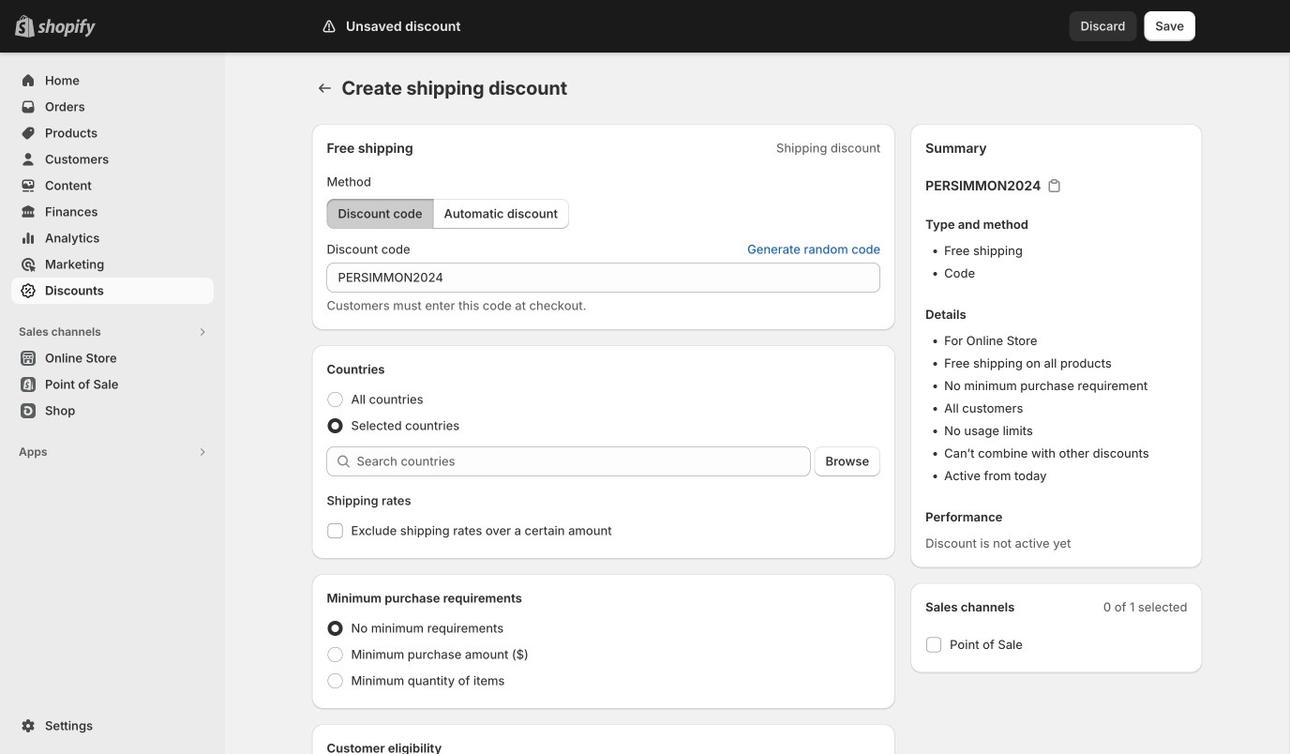 Task type: locate. For each thing, give the bounding box(es) containing it.
None text field
[[327, 263, 881, 293]]



Task type: describe. For each thing, give the bounding box(es) containing it.
Search countries text field
[[357, 446, 811, 476]]

shopify image
[[38, 19, 96, 37]]



